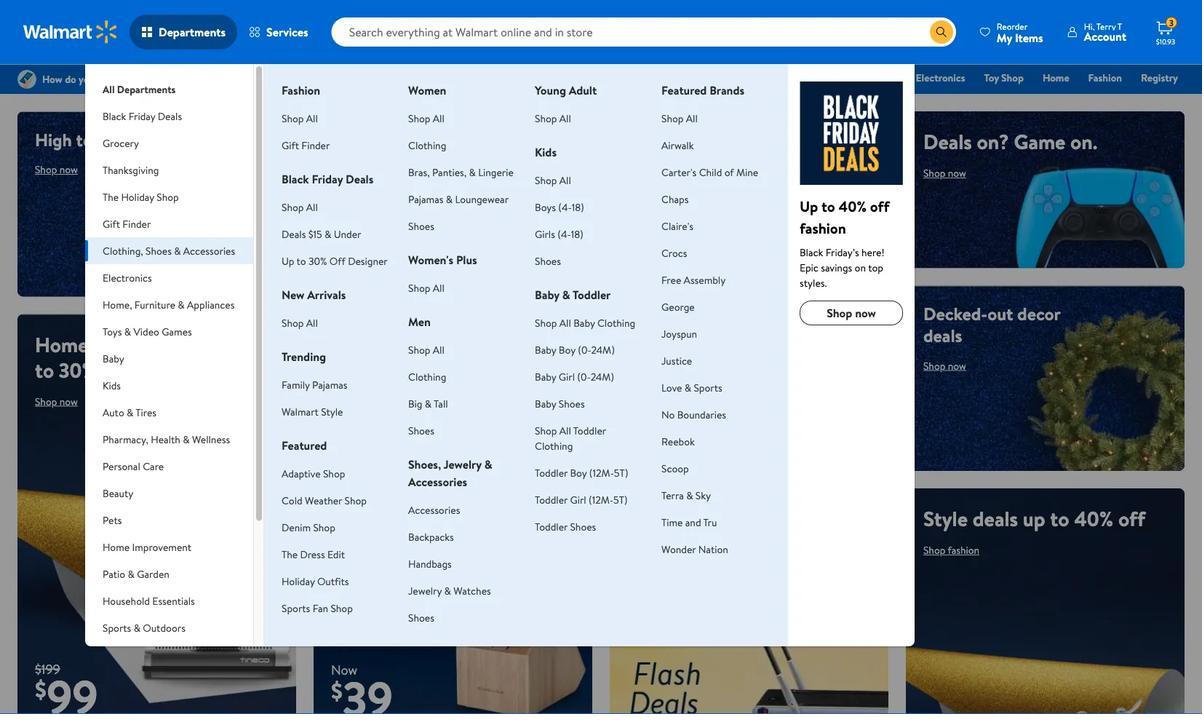 Task type: describe. For each thing, give the bounding box(es) containing it.
baby boy (0-24m)
[[535, 342, 615, 357]]

baby shoes
[[535, 396, 585, 411]]

& right the health
[[183, 432, 190, 446]]

terra
[[662, 488, 684, 502]]

tru
[[703, 515, 717, 529]]

my
[[997, 29, 1013, 45]]

$ for home deals up to 30% off
[[35, 673, 47, 706]]

video
[[134, 324, 159, 338]]

now for save big!
[[368, 399, 386, 413]]

beauty button
[[85, 480, 253, 507]]

to for up to 40% off fashion black friday's here! epic savings on top styles.
[[822, 196, 835, 216]]

edit
[[328, 547, 345, 561]]

deals for home deals are served
[[381, 468, 420, 493]]

improvement
[[132, 540, 191, 554]]

1 horizontal spatial fashion
[[948, 543, 980, 557]]

0 vertical spatial pajamas
[[408, 192, 444, 206]]

shop all for fashion
[[282, 111, 318, 125]]

shop now for home deals are served
[[331, 503, 374, 517]]

savings inside up to 40% off fashion black friday's here! epic savings on top styles.
[[821, 260, 853, 274]]

now for deals on? game on.
[[948, 166, 967, 180]]

deals inside decked-out decor deals
[[924, 324, 963, 348]]

clothing, shoes & accessories image
[[800, 82, 903, 185]]

gift inside dropdown button
[[103, 217, 120, 231]]

electronics button
[[85, 264, 253, 291]]

deals left on?
[[924, 127, 972, 156]]

home deals are served
[[331, 468, 502, 493]]

wonder
[[662, 542, 696, 556]]

high
[[35, 127, 72, 152]]

0 vertical spatial 30%
[[309, 254, 327, 268]]

baby for shoes
[[535, 396, 556, 411]]

baby up baby boy (0-24m) link
[[574, 316, 595, 330]]

1 vertical spatial pajamas
[[312, 377, 348, 392]]

family pajamas
[[282, 377, 348, 392]]

sports for sports fan shop
[[282, 601, 310, 615]]

shop all baby clothing link
[[535, 316, 636, 330]]

family pajamas link
[[282, 377, 348, 392]]

the holiday shop for the holiday shop dropdown button
[[103, 190, 179, 204]]

young adult
[[535, 82, 597, 98]]

girl for (12m-
[[570, 492, 586, 507]]

off inside home deals up to 30% off
[[101, 356, 128, 384]]

0 horizontal spatial savings
[[200, 127, 255, 152]]

now for home deals are served
[[356, 503, 374, 517]]

terra & sky link
[[662, 488, 711, 502]]

Walmart Site-Wide search field
[[332, 17, 956, 47]]

shop all for black friday deals
[[282, 200, 318, 214]]

big & tall
[[408, 396, 448, 411]]

seasonal decor & party supplies
[[103, 647, 206, 677]]

& down panties,
[[446, 192, 453, 206]]

home for home deals up to 30% off
[[35, 330, 88, 359]]

shop fashion link
[[924, 543, 980, 557]]

0 vertical spatial finder
[[868, 71, 897, 85]]

party
[[182, 647, 206, 662]]

18) for girls (4-18)
[[571, 227, 584, 241]]

thanksgiving link
[[668, 70, 740, 86]]

deals for style deals up to 40% off
[[973, 504, 1018, 533]]

& right 'love'
[[685, 380, 692, 395]]

toddler for boy
[[535, 465, 568, 480]]

shoes inside dropdown button
[[146, 243, 172, 258]]

game
[[1014, 127, 1066, 156]]

baby & toddler
[[535, 287, 611, 303]]

1 horizontal spatial style
[[924, 504, 968, 533]]

toys
[[103, 324, 122, 338]]

shop all baby clothing
[[535, 316, 636, 330]]

shop all for men
[[408, 342, 445, 357]]

toddler for girl
[[535, 492, 568, 507]]

holiday outfits
[[282, 574, 349, 588]]

out
[[988, 302, 1013, 326]]

clothing up "bras,"
[[408, 138, 446, 152]]

$ for home deals are served
[[331, 675, 343, 707]]

shop all toddler clothing link
[[535, 423, 606, 453]]

clothing up baby boy (0-24m) link
[[598, 316, 636, 330]]

handbags
[[408, 556, 452, 571]]

shop inside the holiday shop dropdown button
[[157, 190, 179, 204]]

electronics link
[[910, 70, 972, 86]]

joyspun
[[662, 326, 697, 341]]

clothing link for men
[[408, 369, 446, 384]]

24m) for baby girl (0-24m)
[[591, 369, 614, 384]]

baby girl (0-24m)
[[535, 369, 614, 384]]

and
[[685, 515, 701, 529]]

kids inside dropdown button
[[103, 378, 121, 392]]

deals up under in the top left of the page
[[346, 171, 374, 187]]

thanksgiving button
[[85, 156, 253, 183]]

& right the furniture
[[178, 297, 185, 312]]

walmart+
[[1135, 91, 1178, 105]]

toys & video games button
[[85, 318, 253, 345]]

wonder nation
[[662, 542, 728, 556]]

shop all link for featured brands
[[662, 111, 698, 125]]

(12m- for girl
[[589, 492, 614, 507]]

shop now for up to 40% off sports gear
[[627, 525, 670, 539]]

t
[[1118, 20, 1122, 32]]

are
[[424, 468, 448, 493]]

essentials inside dropdown button
[[152, 594, 195, 608]]

the holiday shop link
[[746, 70, 836, 86]]

& right "patio"
[[128, 567, 135, 581]]

care
[[143, 459, 164, 473]]

crocs
[[662, 246, 688, 260]]

shop now link for deals on? game on.
[[924, 166, 967, 180]]

personal
[[103, 459, 140, 473]]

& inside 'link'
[[603, 71, 610, 85]]

sports fan shop link
[[282, 601, 353, 615]]

shoes down the girls
[[535, 254, 561, 268]]

love & sports link
[[662, 380, 723, 395]]

panties,
[[432, 165, 467, 179]]

to for up to 30% off designer
[[297, 254, 306, 268]]

shoes link down "jewelry & watches"
[[408, 610, 434, 625]]

home for home deals are served
[[331, 468, 377, 493]]

shoes up women's
[[408, 219, 434, 233]]

seasonal
[[103, 647, 141, 662]]

child
[[699, 165, 722, 179]]

the for grocery & essentials
[[752, 71, 768, 85]]

grocery & essentials link
[[559, 70, 663, 86]]

up for 40%
[[1023, 504, 1046, 533]]

deals left adult
[[522, 71, 547, 85]]

shoes link down the girls
[[535, 254, 561, 268]]

shop inside the shop all toddler clothing
[[535, 423, 557, 437]]

(12m- for boy
[[589, 465, 614, 480]]

clothing link for women
[[408, 138, 446, 152]]

0 horizontal spatial jewelry
[[408, 583, 442, 598]]

was dollar $199, now dollar 99 group
[[17, 660, 98, 714]]

gift finder inside dropdown button
[[103, 217, 151, 231]]

justice
[[662, 353, 692, 368]]

shoes down "jewelry & watches"
[[408, 610, 434, 625]]

shop now for deals on? game on.
[[924, 166, 967, 180]]

items
[[1015, 29, 1044, 45]]

adaptive shop
[[282, 466, 345, 480]]

on.
[[1071, 127, 1098, 156]]

up for up to 40% off fashion black friday's here! epic savings on top styles.
[[800, 196, 818, 216]]

2 vertical spatial black friday deals
[[282, 171, 374, 187]]

5t) for toddler girl (12m-5t)
[[614, 492, 628, 507]]

garden
[[137, 567, 169, 581]]

holiday for 'the holiday shop' link
[[771, 71, 804, 85]]

1 horizontal spatial gift
[[282, 138, 299, 152]]

reorder my items
[[997, 20, 1044, 45]]

holiday for the holiday shop dropdown button
[[121, 190, 154, 204]]

walmart
[[282, 404, 319, 419]]

& left watches
[[444, 583, 451, 598]]

claire's link
[[662, 219, 694, 233]]

shop now link for home deals are served
[[331, 503, 374, 517]]

home link
[[1036, 70, 1076, 86]]

auto
[[103, 405, 124, 419]]

departments button
[[130, 15, 237, 49]]

shop inside 'the holiday shop' link
[[807, 71, 829, 85]]

search icon image
[[936, 26, 948, 38]]

1 horizontal spatial gift finder
[[282, 138, 330, 152]]

tires
[[136, 405, 156, 419]]

boys (4-18) link
[[535, 200, 584, 214]]

pajamas & loungewear
[[408, 192, 509, 206]]

the holiday shop for 'the holiday shop' link
[[752, 71, 829, 85]]

0 vertical spatial gift
[[848, 71, 866, 85]]

denim shop
[[282, 520, 335, 534]]

shop now for home deals up to 30% off
[[35, 394, 78, 408]]

0 horizontal spatial gift finder link
[[282, 138, 330, 152]]

carter's
[[662, 165, 697, 179]]

$199
[[35, 660, 60, 678]]

gear
[[679, 490, 713, 515]]

shop all link for women
[[408, 111, 445, 125]]

clothing inside the shop all toddler clothing
[[535, 439, 573, 453]]

Search search field
[[332, 17, 956, 47]]

plus
[[456, 252, 477, 268]]

1 horizontal spatial kids
[[535, 144, 557, 160]]

grocery for grocery
[[103, 136, 139, 150]]

clothing, shoes & accessories button
[[85, 237, 253, 264]]

health
[[151, 432, 180, 446]]

cold weather shop link
[[282, 493, 367, 507]]

time and tru
[[662, 515, 717, 529]]

0 vertical spatial gift finder link
[[842, 70, 904, 86]]

& right panties,
[[469, 165, 476, 179]]

all departments
[[103, 82, 176, 96]]

shop now link for decked-out decor deals
[[924, 358, 967, 373]]

thanksgiving for thanksgiving dropdown button
[[103, 163, 159, 177]]

2 vertical spatial holiday
[[282, 574, 315, 588]]

registry link
[[1135, 70, 1185, 86]]

up to 30% off designer
[[282, 254, 388, 268]]

shop all for featured brands
[[662, 111, 698, 125]]

the for cold weather shop
[[282, 547, 298, 561]]

now for up to 40% off sports gear
[[652, 525, 670, 539]]

2 horizontal spatial sports
[[694, 380, 723, 395]]

& left 'sky'
[[687, 488, 693, 502]]

& right the toys
[[124, 324, 131, 338]]

essentials inside 'link'
[[613, 71, 656, 85]]

2 vertical spatial friday
[[312, 171, 343, 187]]

all departments link
[[85, 64, 253, 103]]

toddler for shoes
[[535, 519, 568, 534]]

young
[[535, 82, 566, 98]]

the inside dropdown button
[[103, 190, 119, 204]]

accessories for jewelry
[[408, 474, 467, 490]]

2 horizontal spatial gift finder
[[848, 71, 897, 85]]

girls
[[535, 227, 555, 241]]

home for home improvement
[[103, 540, 130, 554]]

no
[[662, 407, 675, 421]]

pajamas & loungewear link
[[408, 192, 509, 206]]

1 vertical spatial finder
[[302, 138, 330, 152]]



Task type: locate. For each thing, give the bounding box(es) containing it.
now right weather
[[356, 503, 374, 517]]

(0- down shop all baby clothing link
[[578, 342, 591, 357]]

to inside up to 40% off sports gear
[[654, 468, 670, 493]]

0 horizontal spatial holiday
[[121, 190, 154, 204]]

0 horizontal spatial finder
[[123, 217, 151, 231]]

home inside dropdown button
[[103, 540, 130, 554]]

deals up huge
[[158, 109, 182, 123]]

now up 'wonder'
[[652, 525, 670, 539]]

featured for featured brands
[[662, 82, 707, 98]]

clothing up big & tall link
[[408, 369, 446, 384]]

black friday deals for black friday deals dropdown button in the top of the page
[[103, 109, 182, 123]]

(0- for boy
[[578, 342, 591, 357]]

baby down baby girl (0-24m) link
[[535, 396, 556, 411]]

shop fashion
[[924, 543, 980, 557]]

fashion link
[[1082, 70, 1129, 86]]

home improvement button
[[85, 534, 253, 560]]

1 vertical spatial up
[[282, 254, 294, 268]]

shop all link for men
[[408, 342, 445, 357]]

the right brands
[[752, 71, 768, 85]]

fashion
[[1089, 71, 1122, 85], [282, 82, 320, 98]]

time and tru link
[[662, 515, 717, 529]]

fashion inside up to 40% off fashion black friday's here! epic savings on top styles.
[[800, 218, 846, 238]]

deals
[[924, 324, 963, 348], [93, 330, 139, 359], [381, 468, 420, 493], [973, 504, 1018, 533]]

30% inside home deals up to 30% off
[[59, 356, 96, 384]]

deals inside dropdown button
[[158, 109, 182, 123]]

kids up boys
[[535, 144, 557, 160]]

toddler
[[573, 287, 611, 303], [573, 423, 606, 437], [535, 465, 568, 480], [535, 492, 568, 507], [535, 519, 568, 534]]

0 vertical spatial black friday deals
[[466, 71, 547, 85]]

carter's child of mine link
[[662, 165, 759, 179]]

0 vertical spatial up
[[800, 196, 818, 216]]

0 vertical spatial electronics
[[916, 71, 966, 85]]

deals $15 & under
[[282, 227, 361, 241]]

1 clothing link from the top
[[408, 138, 446, 152]]

& right $15
[[325, 227, 332, 241]]

toddler inside the shop all toddler clothing
[[573, 423, 606, 437]]

0 horizontal spatial 30%
[[59, 356, 96, 384]]

to
[[822, 196, 835, 216], [297, 254, 306, 268], [35, 356, 54, 384], [654, 468, 670, 493], [1051, 504, 1070, 533]]

sports for sports & outdoors
[[103, 621, 131, 635]]

1 vertical spatial thanksgiving
[[103, 163, 159, 177]]

accessories link
[[408, 503, 460, 517]]

cold
[[282, 493, 303, 507]]

0 horizontal spatial fashion
[[800, 218, 846, 238]]

justice link
[[662, 353, 692, 368]]

sports left fan
[[282, 601, 310, 615]]

love
[[662, 380, 682, 395]]

shop now link for save big!
[[331, 394, 398, 417]]

deals for home deals up to 30% off
[[93, 330, 139, 359]]

sports inside sports & outdoors dropdown button
[[103, 621, 131, 635]]

baby for girl
[[535, 369, 556, 384]]

0 horizontal spatial $
[[35, 673, 47, 706]]

trending
[[282, 349, 326, 365]]

40% for fashion
[[839, 196, 867, 216]]

big
[[408, 396, 423, 411]]

toddler down the shop all toddler clothing
[[535, 465, 568, 480]]

deals inside home deals up to 30% off
[[93, 330, 139, 359]]

& left outdoors
[[134, 621, 140, 635]]

now
[[60, 162, 78, 177], [948, 166, 967, 180], [855, 305, 876, 321], [948, 358, 967, 373], [60, 394, 78, 408], [368, 399, 386, 413], [356, 503, 374, 517], [652, 525, 670, 539]]

toys & video games
[[103, 324, 192, 338]]

top
[[868, 260, 884, 274]]

home
[[1043, 71, 1070, 85], [35, 330, 88, 359], [331, 468, 377, 493], [103, 540, 130, 554]]

hi, terry t account
[[1084, 20, 1127, 44]]

$ inside group
[[35, 673, 47, 706]]

up inside up to 40% off sports gear
[[627, 468, 649, 493]]

black right women
[[466, 71, 490, 85]]

free assembly
[[662, 273, 726, 287]]

5t) for toddler boy (12m-5t)
[[614, 465, 628, 480]]

shop inside 'shop now' link
[[343, 399, 365, 413]]

shop all link for kids
[[535, 173, 571, 187]]

2 vertical spatial the
[[282, 547, 298, 561]]

the dress edit link
[[282, 547, 345, 561]]

$ inside now dollar 39 null group
[[331, 675, 343, 707]]

1 vertical spatial girl
[[570, 492, 586, 507]]

clothing,
[[103, 243, 143, 258]]

boy up baby girl (0-24m)
[[559, 342, 576, 357]]

shop now for save big!
[[343, 399, 386, 413]]

home inside home deals up to 30% off
[[35, 330, 88, 359]]

& left party
[[173, 647, 180, 662]]

the holiday shop inside 'the holiday shop' link
[[752, 71, 829, 85]]

2 horizontal spatial black friday deals
[[466, 71, 547, 85]]

off inside up to 40% off fashion black friday's here! epic savings on top styles.
[[870, 196, 890, 216]]

clothing up toddler boy (12m-5t) link
[[535, 439, 573, 453]]

adult
[[569, 82, 597, 98]]

black inside up to 40% off fashion black friday's here! epic savings on top styles.
[[800, 245, 823, 259]]

1 vertical spatial essentials
[[152, 594, 195, 608]]

carter's child of mine
[[662, 165, 759, 179]]

holiday down dress
[[282, 574, 315, 588]]

shop
[[807, 71, 829, 85], [1002, 71, 1024, 85], [282, 111, 304, 125], [408, 111, 431, 125], [535, 111, 557, 125], [662, 111, 684, 125], [35, 162, 57, 177], [924, 166, 946, 180], [535, 173, 557, 187], [157, 190, 179, 204], [282, 200, 304, 214], [408, 281, 431, 295], [827, 305, 853, 321], [282, 316, 304, 330], [535, 316, 557, 330], [408, 342, 431, 357], [924, 358, 946, 373], [35, 394, 57, 408], [343, 399, 365, 413], [535, 423, 557, 437], [323, 466, 345, 480], [345, 493, 367, 507], [331, 503, 353, 517], [313, 520, 335, 534], [627, 525, 650, 539], [924, 543, 946, 557], [331, 601, 353, 615]]

debit
[[1091, 91, 1116, 105]]

the holiday shop down thanksgiving dropdown button
[[103, 190, 179, 204]]

(12m- down toddler boy (12m-5t) link
[[589, 492, 614, 507]]

shop inside toy shop link
[[1002, 71, 1024, 85]]

0 vertical spatial 24m)
[[591, 342, 615, 357]]

clothing link
[[408, 138, 446, 152], [408, 369, 446, 384]]

1 horizontal spatial pajamas
[[408, 192, 444, 206]]

2 clothing link from the top
[[408, 369, 446, 384]]

baby down the toys
[[103, 351, 124, 365]]

1 horizontal spatial up
[[1023, 504, 1046, 533]]

clothing link up "bras,"
[[408, 138, 446, 152]]

0 vertical spatial friday
[[493, 71, 520, 85]]

walmart style
[[282, 404, 343, 419]]

reebok
[[662, 434, 695, 448]]

up to 30% off designer link
[[282, 254, 388, 268]]

1 vertical spatial accessories
[[408, 474, 467, 490]]

$
[[35, 673, 47, 706], [331, 675, 343, 707]]

featured for featured
[[282, 437, 327, 453]]

patio & garden button
[[85, 560, 253, 587]]

shoes link up women's
[[408, 219, 434, 233]]

2 horizontal spatial finder
[[868, 71, 897, 85]]

18) for boys (4-18)
[[572, 200, 584, 214]]

now for high tech gifts, huge savings
[[60, 162, 78, 177]]

home deals up to 30% off
[[35, 330, 166, 384]]

girl for (0-
[[559, 369, 575, 384]]

to for up to 40% off sports gear
[[654, 468, 670, 493]]

boy for baby
[[559, 342, 576, 357]]

thanksgiving up airwalk
[[675, 71, 733, 85]]

pajamas
[[408, 192, 444, 206], [312, 377, 348, 392]]

style up shop fashion link
[[924, 504, 968, 533]]

personal care
[[103, 459, 164, 473]]

featured up adaptive
[[282, 437, 327, 453]]

departments up all departments link
[[159, 24, 226, 40]]

kids button
[[85, 372, 253, 399]]

& inside seasonal decor & party supplies
[[173, 647, 180, 662]]

women's plus
[[408, 252, 477, 268]]

0 vertical spatial essentials
[[613, 71, 656, 85]]

accessories up backpacks
[[408, 503, 460, 517]]

girl down toddler boy (12m-5t) link
[[570, 492, 586, 507]]

sports up seasonal
[[103, 621, 131, 635]]

sports up boundaries
[[694, 380, 723, 395]]

2 horizontal spatial the
[[752, 71, 768, 85]]

electronics down search icon
[[916, 71, 966, 85]]

pajamas up the walmart style link
[[312, 377, 348, 392]]

1 vertical spatial 18)
[[571, 227, 584, 241]]

1 vertical spatial (12m-
[[589, 492, 614, 507]]

30%
[[309, 254, 327, 268], [59, 356, 96, 384]]

kids up auto
[[103, 378, 121, 392]]

0 vertical spatial thanksgiving
[[675, 71, 733, 85]]

0 vertical spatial (12m-
[[589, 465, 614, 480]]

black up $15
[[282, 171, 309, 187]]

friday for the 'black friday deals' link
[[493, 71, 520, 85]]

style deals up to 40% off
[[924, 504, 1146, 533]]

1 vertical spatial 30%
[[59, 356, 96, 384]]

all inside the shop all toddler clothing
[[560, 423, 571, 437]]

toddler up shop all baby clothing link
[[573, 287, 611, 303]]

up
[[144, 330, 166, 359], [1023, 504, 1046, 533]]

0 horizontal spatial 40%
[[674, 468, 708, 493]]

baby up shop all baby clothing link
[[535, 287, 560, 303]]

terra & sky
[[662, 488, 711, 502]]

personal care button
[[85, 453, 253, 480]]

shoes down baby girl (0-24m) link
[[559, 396, 585, 411]]

1 vertical spatial gift finder link
[[282, 138, 330, 152]]

1 horizontal spatial grocery
[[565, 71, 601, 85]]

up left terra
[[627, 468, 649, 493]]

toy
[[984, 71, 999, 85]]

finder inside dropdown button
[[123, 217, 151, 231]]

0 vertical spatial up
[[144, 330, 166, 359]]

home for home
[[1043, 71, 1070, 85]]

shoes link down big
[[408, 423, 434, 437]]

(12m- up 'toddler girl (12m-5t)'
[[589, 465, 614, 480]]

40% inside up to 40% off sports gear
[[674, 468, 708, 493]]

seasonal decor & party supplies button
[[85, 641, 253, 683]]

crocs link
[[662, 246, 688, 260]]

black inside dropdown button
[[103, 109, 126, 123]]

electronics for electronics "link"
[[916, 71, 966, 85]]

1 horizontal spatial friday
[[312, 171, 343, 187]]

(4- right boys
[[559, 200, 572, 214]]

0 vertical spatial gift finder
[[848, 71, 897, 85]]

0 vertical spatial sports
[[694, 380, 723, 395]]

departments inside dropdown button
[[159, 24, 226, 40]]

1 (12m- from the top
[[589, 465, 614, 480]]

1 horizontal spatial electronics
[[916, 71, 966, 85]]

shop now for high tech gifts, huge savings
[[35, 162, 78, 177]]

family
[[282, 377, 310, 392]]

deals down home,
[[93, 330, 139, 359]]

grocery inside dropdown button
[[103, 136, 139, 150]]

fashion down services
[[282, 82, 320, 98]]

friday for black friday deals dropdown button in the top of the page
[[129, 109, 155, 123]]

accessories inside dropdown button
[[183, 243, 235, 258]]

decor
[[143, 647, 171, 662]]

0 vertical spatial savings
[[200, 127, 255, 152]]

(4- for boys
[[559, 200, 572, 214]]

5t) up sports
[[614, 465, 628, 480]]

george
[[662, 300, 695, 314]]

2 vertical spatial up
[[627, 468, 649, 493]]

boundaries
[[677, 407, 726, 421]]

now for home deals up to 30% off
[[60, 394, 78, 408]]

electronics inside "link"
[[916, 71, 966, 85]]

friday up the "deals $15 & under" at the top
[[312, 171, 343, 187]]

shop all link for fashion
[[282, 111, 318, 125]]

decked-
[[924, 302, 988, 326]]

black friday deals inside black friday deals dropdown button
[[103, 109, 182, 123]]

1 horizontal spatial gift finder link
[[842, 70, 904, 86]]

boy up 'toddler girl (12m-5t)'
[[570, 465, 587, 480]]

now dollar 39 null group
[[314, 661, 393, 714]]

1 vertical spatial departments
[[117, 82, 176, 96]]

& inside shoes, jewelry & accessories
[[485, 456, 492, 472]]

boy for toddler
[[570, 465, 587, 480]]

1 horizontal spatial black friday deals
[[282, 171, 374, 187]]

chaps
[[662, 192, 689, 206]]

denim shop link
[[282, 520, 335, 534]]

up for up to 30% off designer
[[282, 254, 294, 268]]

2 vertical spatial accessories
[[408, 503, 460, 517]]

24m) down shop all baby clothing link
[[591, 342, 615, 357]]

gift finder button
[[85, 210, 253, 237]]

high tech gifts, huge savings
[[35, 127, 255, 152]]

1 vertical spatial boy
[[570, 465, 587, 480]]

& right are
[[485, 456, 492, 472]]

40% for sports
[[674, 468, 708, 493]]

black friday deals for the 'black friday deals' link
[[466, 71, 547, 85]]

the up clothing,
[[103, 190, 119, 204]]

1 vertical spatial (4-
[[558, 227, 571, 241]]

shop now link for high tech gifts, huge savings
[[35, 162, 78, 177]]

lingerie
[[478, 165, 514, 179]]

savings down the friday's
[[821, 260, 853, 274]]

(0- down the baby boy (0-24m)
[[577, 369, 591, 384]]

to inside home deals up to 30% off
[[35, 356, 54, 384]]

friday inside dropdown button
[[129, 109, 155, 123]]

0 horizontal spatial pajamas
[[312, 377, 348, 392]]

bras, panties, & lingerie link
[[408, 165, 514, 179]]

deals $15 & under link
[[282, 227, 361, 241]]

grocery for grocery & essentials
[[565, 71, 601, 85]]

0 vertical spatial the
[[752, 71, 768, 85]]

0 horizontal spatial fashion
[[282, 82, 320, 98]]

one debit link
[[1060, 90, 1123, 106]]

toy shop
[[984, 71, 1024, 85]]

1 vertical spatial sports
[[282, 601, 310, 615]]

2 vertical spatial gift
[[103, 217, 120, 231]]

huge
[[158, 127, 196, 152]]

0 horizontal spatial electronics
[[103, 270, 152, 285]]

1 horizontal spatial finder
[[302, 138, 330, 152]]

jewelry down handbags link
[[408, 583, 442, 598]]

thanksgiving for thanksgiving link
[[675, 71, 733, 85]]

electronics down clothing,
[[103, 270, 152, 285]]

1 horizontal spatial up
[[627, 468, 649, 493]]

0 horizontal spatial thanksgiving
[[103, 163, 159, 177]]

now down on
[[855, 305, 876, 321]]

home up the cold weather shop link
[[331, 468, 377, 493]]

departments up black friday deals dropdown button in the top of the page
[[117, 82, 176, 96]]

off
[[870, 196, 890, 216], [101, 356, 128, 384], [712, 468, 735, 493], [1119, 504, 1146, 533]]

supplies
[[103, 663, 139, 677]]

(0- for girl
[[577, 369, 591, 384]]

shop all for women
[[408, 111, 445, 125]]

pharmacy, health & wellness button
[[85, 426, 253, 453]]

5t) down 'toddler boy (12m-5t)'
[[614, 492, 628, 507]]

24m) for baby boy (0-24m)
[[591, 342, 615, 357]]

clothing link up big & tall link
[[408, 369, 446, 384]]

home up one
[[1043, 71, 1070, 85]]

2 vertical spatial sports
[[103, 621, 131, 635]]

holiday right brands
[[771, 71, 804, 85]]

0 horizontal spatial grocery
[[103, 136, 139, 150]]

shoes down toddler girl (12m-5t) link
[[570, 519, 596, 534]]

shop now link for home deals up to 30% off
[[35, 394, 78, 408]]

holiday down thanksgiving dropdown button
[[121, 190, 154, 204]]

1 vertical spatial electronics
[[103, 270, 152, 285]]

style right walmart in the left of the page
[[321, 404, 343, 419]]

40% inside up to 40% off fashion black friday's here! epic savings on top styles.
[[839, 196, 867, 216]]

up for 30%
[[144, 330, 166, 359]]

shoes link
[[408, 219, 434, 233], [535, 254, 561, 268], [408, 423, 434, 437], [408, 610, 434, 625]]

24m) down the baby boy (0-24m)
[[591, 369, 614, 384]]

walmart image
[[23, 20, 118, 44]]

shoes down the gift finder dropdown button
[[146, 243, 172, 258]]

sky
[[696, 488, 711, 502]]

the holiday shop inside the holiday shop dropdown button
[[103, 190, 179, 204]]

gift
[[848, 71, 866, 85], [282, 138, 299, 152], [103, 217, 120, 231]]

the left dress
[[282, 547, 298, 561]]

0 vertical spatial holiday
[[771, 71, 804, 85]]

deals left $15
[[282, 227, 306, 241]]

(4-
[[559, 200, 572, 214], [558, 227, 571, 241]]

& up shop all baby clothing link
[[562, 287, 570, 303]]

shop now
[[35, 162, 78, 177], [924, 166, 967, 180], [827, 305, 876, 321], [924, 358, 967, 373], [35, 394, 78, 408], [343, 399, 386, 413], [331, 503, 374, 517], [627, 525, 670, 539]]

1 vertical spatial black friday deals
[[103, 109, 182, 123]]

2 horizontal spatial gift
[[848, 71, 866, 85]]

now down high at the top of page
[[60, 162, 78, 177]]

pharmacy,
[[103, 432, 148, 446]]

bras, panties, & lingerie
[[408, 165, 514, 179]]

0 vertical spatial accessories
[[183, 243, 235, 258]]

fan
[[313, 601, 328, 615]]

shop now for decked-out decor deals
[[924, 358, 967, 373]]

$10.93
[[1156, 36, 1176, 46]]

black up gifts,
[[103, 109, 126, 123]]

0 horizontal spatial friday
[[129, 109, 155, 123]]

up for up to 40% off sports gear
[[627, 468, 649, 493]]

baby for &
[[535, 287, 560, 303]]

jewelry inside shoes, jewelry & accessories
[[444, 456, 482, 472]]

18) right the girls
[[571, 227, 584, 241]]

1 vertical spatial savings
[[821, 260, 853, 274]]

black friday deals
[[466, 71, 547, 85], [103, 109, 182, 123], [282, 171, 374, 187]]

under
[[334, 227, 361, 241]]

thanksgiving inside dropdown button
[[103, 163, 159, 177]]

2 vertical spatial 40%
[[1075, 504, 1114, 533]]

home improvement
[[103, 540, 191, 554]]

shoes, jewelry & accessories
[[408, 456, 492, 490]]

thanksgiving down gifts,
[[103, 163, 159, 177]]

2 vertical spatial gift finder
[[103, 217, 151, 231]]

fashion up "debit"
[[1089, 71, 1122, 85]]

home left the toys
[[35, 330, 88, 359]]

accessories for shoes
[[183, 243, 235, 258]]

electronics inside dropdown button
[[103, 270, 152, 285]]

0 horizontal spatial up
[[282, 254, 294, 268]]

registry
[[1141, 71, 1178, 85]]

1 horizontal spatial 30%
[[309, 254, 327, 268]]

accessories
[[183, 243, 235, 258], [408, 474, 467, 490], [408, 503, 460, 517]]

0 horizontal spatial the
[[103, 190, 119, 204]]

2 vertical spatial finder
[[123, 217, 151, 231]]

0 vertical spatial (0-
[[578, 342, 591, 357]]

0 vertical spatial 5t)
[[614, 465, 628, 480]]

now for decked-out decor deals
[[948, 358, 967, 373]]

& left 'tall'
[[425, 396, 432, 411]]

2 horizontal spatial 40%
[[1075, 504, 1114, 533]]

baby shoes link
[[535, 396, 585, 411]]

reorder
[[997, 20, 1028, 32]]

(0-
[[578, 342, 591, 357], [577, 369, 591, 384]]

featured left brands
[[662, 82, 707, 98]]

electronics for electronics dropdown button
[[103, 270, 152, 285]]

services
[[266, 24, 308, 40]]

0 vertical spatial the holiday shop
[[752, 71, 829, 85]]

1 horizontal spatial holiday
[[282, 574, 315, 588]]

baby up baby shoes link
[[535, 369, 556, 384]]

(4- for girls
[[558, 227, 571, 241]]

now down "decked-"
[[948, 358, 967, 373]]

shop now link for up to 40% off sports gear
[[627, 525, 670, 539]]

0 vertical spatial boy
[[559, 342, 576, 357]]

(4- right the girls
[[558, 227, 571, 241]]

up inside home deals up to 30% off
[[144, 330, 166, 359]]

0 vertical spatial fashion
[[800, 218, 846, 238]]

shop all link for black friday deals
[[282, 200, 318, 214]]

to inside up to 40% off fashion black friday's here! epic savings on top styles.
[[822, 196, 835, 216]]

up inside up to 40% off fashion black friday's here! epic savings on top styles.
[[800, 196, 818, 216]]

& left "tires"
[[127, 405, 133, 419]]

big!
[[422, 323, 488, 380]]

1 vertical spatial fashion
[[948, 543, 980, 557]]

backpacks
[[408, 530, 454, 544]]

off inside up to 40% off sports gear
[[712, 468, 735, 493]]

toddler girl (12m-5t)
[[535, 492, 628, 507]]

0 vertical spatial featured
[[662, 82, 707, 98]]

1 horizontal spatial savings
[[821, 260, 853, 274]]

& down the gift finder dropdown button
[[174, 243, 181, 258]]

1 horizontal spatial featured
[[662, 82, 707, 98]]

baby inside dropdown button
[[103, 351, 124, 365]]

toddler up 'toddler shoes'
[[535, 492, 568, 507]]

black friday deals inside the 'black friday deals' link
[[466, 71, 547, 85]]

0 vertical spatial (4-
[[559, 200, 572, 214]]

0 vertical spatial clothing link
[[408, 138, 446, 152]]

1 horizontal spatial essentials
[[613, 71, 656, 85]]

fashion inside fashion link
[[1089, 71, 1122, 85]]

shoes down big
[[408, 423, 434, 437]]

0 horizontal spatial essentials
[[152, 594, 195, 608]]

accessories inside shoes, jewelry & accessories
[[408, 474, 467, 490]]

deals left the out
[[924, 324, 963, 348]]

deals left are
[[381, 468, 420, 493]]

jewelry right shoes,
[[444, 456, 482, 472]]

0 vertical spatial style
[[321, 404, 343, 419]]

18) right boys
[[572, 200, 584, 214]]

toy shop link
[[978, 70, 1031, 86]]

1 horizontal spatial the
[[282, 547, 298, 561]]

the
[[752, 71, 768, 85], [103, 190, 119, 204], [282, 547, 298, 561]]

1 vertical spatial 40%
[[674, 468, 708, 493]]

shop all for kids
[[535, 173, 571, 187]]

sports fan shop
[[282, 601, 353, 615]]

baby for boy
[[535, 342, 556, 357]]

1 horizontal spatial 40%
[[839, 196, 867, 216]]

up to 40% off fashion black friday's here! epic savings on top styles.
[[800, 196, 890, 290]]

jewelry
[[444, 456, 482, 472], [408, 583, 442, 598]]

toddler down baby shoes at the bottom left of the page
[[573, 423, 606, 437]]

2 (12m- from the top
[[589, 492, 614, 507]]

holiday inside dropdown button
[[121, 190, 154, 204]]

grocery inside 'link'
[[565, 71, 601, 85]]



Task type: vqa. For each thing, say whether or not it's contained in the screenshot.
the bottom BLACK FRIDAY DEALS
yes



